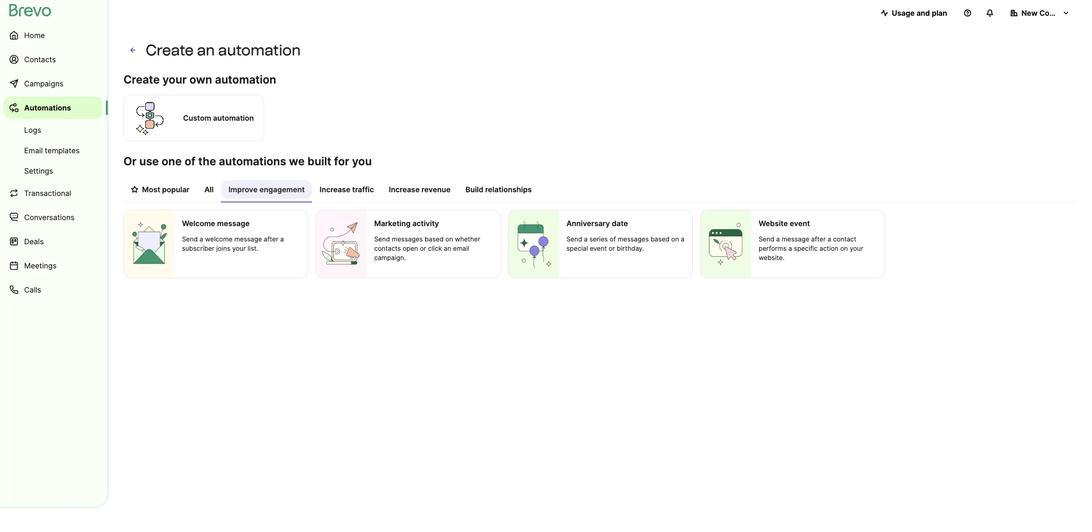 Task type: describe. For each thing, give the bounding box(es) containing it.
create for create your own automation
[[124, 73, 160, 86]]

increase for increase traffic
[[320, 185, 350, 194]]

or inside send a series of messages based on a special event or birthday.
[[609, 244, 615, 252]]

message up send a welcome message after a subscriber joins your list.
[[217, 219, 250, 228]]

campaign.
[[374, 254, 406, 261]]

conversations
[[24, 213, 74, 222]]

of for messages
[[610, 235, 616, 243]]

meetings
[[24, 261, 57, 270]]

all link
[[197, 180, 221, 202]]

most popular link
[[124, 180, 197, 202]]

we
[[289, 155, 305, 168]]

most popular
[[142, 185, 190, 194]]

special
[[566, 244, 588, 252]]

create for create an automation
[[146, 41, 194, 59]]

transactional
[[24, 189, 71, 198]]

marketing
[[374, 219, 411, 228]]

campaigns link
[[4, 72, 102, 95]]

create an automation
[[146, 41, 301, 59]]

logs
[[24, 125, 41, 135]]

messages inside send a series of messages based on a special event or birthday.
[[618, 235, 649, 243]]

based inside send a series of messages based on a special event or birthday.
[[651, 235, 670, 243]]

email templates link
[[4, 141, 102, 160]]

traffic
[[352, 185, 374, 194]]

plan
[[932, 8, 947, 18]]

increase traffic
[[320, 185, 374, 194]]

send for marketing activity
[[374, 235, 390, 243]]

marketing activity
[[374, 219, 439, 228]]

the
[[198, 155, 216, 168]]

based inside "send messages based on whether contacts open or click an email campaign."
[[425, 235, 444, 243]]

welcome
[[205, 235, 233, 243]]

built
[[308, 155, 331, 168]]

revenue
[[422, 185, 451, 194]]

build relationships link
[[458, 180, 539, 202]]

send messages based on whether contacts open or click an email campaign.
[[374, 235, 480, 261]]

automations
[[219, 155, 286, 168]]

send for welcome message
[[182, 235, 198, 243]]

improve engagement link
[[221, 180, 312, 202]]

or use one of the automations we built for you
[[124, 155, 372, 168]]

on inside send a series of messages based on a special event or birthday.
[[671, 235, 679, 243]]

specific
[[794, 244, 818, 252]]

all
[[204, 185, 214, 194]]

for
[[334, 155, 349, 168]]

send a welcome message after a subscriber joins your list.
[[182, 235, 284, 252]]

increase traffic link
[[312, 180, 381, 202]]

calls
[[24, 285, 41, 294]]

website.
[[759, 254, 785, 261]]

messages inside "send messages based on whether contacts open or click an email campaign."
[[392, 235, 423, 243]]

use
[[139, 155, 159, 168]]

new company
[[1022, 8, 1074, 18]]

performs
[[759, 244, 787, 252]]

custom automation
[[183, 113, 254, 123]]

birthday.
[[617, 244, 644, 252]]

dxrbf image
[[131, 186, 138, 193]]

date
[[612, 219, 628, 228]]

welcome
[[182, 219, 215, 228]]

logs link
[[4, 121, 102, 139]]

event inside send a series of messages based on a special event or birthday.
[[590, 244, 607, 252]]

an inside "send messages based on whether contacts open or click an email campaign."
[[444, 244, 451, 252]]

series
[[590, 235, 608, 243]]

message inside send a message after a contact performs a specific action on your website.
[[782, 235, 809, 243]]

increase revenue link
[[381, 180, 458, 202]]

email templates
[[24, 146, 80, 155]]

own
[[189, 73, 212, 86]]

send a message after a contact performs a specific action on your website.
[[759, 235, 863, 261]]

custom
[[183, 113, 211, 123]]

one
[[162, 155, 182, 168]]

transactional link
[[4, 182, 102, 204]]

popular
[[162, 185, 190, 194]]

usage
[[892, 8, 915, 18]]

you
[[352, 155, 372, 168]]

campaigns
[[24, 79, 63, 88]]

increase revenue
[[389, 185, 451, 194]]

company
[[1040, 8, 1074, 18]]

0 horizontal spatial your
[[163, 73, 187, 86]]

welcome message
[[182, 219, 250, 228]]

open
[[403, 244, 418, 252]]

conversations link
[[4, 206, 102, 228]]

home
[[24, 31, 45, 40]]



Task type: locate. For each thing, give the bounding box(es) containing it.
custom automation button
[[124, 93, 264, 143]]

build relationships
[[465, 185, 532, 194]]

1 send from the left
[[182, 235, 198, 243]]

or left click
[[420, 244, 426, 252]]

or inside "send messages based on whether contacts open or click an email campaign."
[[420, 244, 426, 252]]

create your own automation
[[124, 73, 276, 86]]

based
[[425, 235, 444, 243], [651, 235, 670, 243]]

0 horizontal spatial an
[[197, 41, 215, 59]]

new
[[1022, 8, 1038, 18]]

an
[[197, 41, 215, 59], [444, 244, 451, 252]]

1 horizontal spatial your
[[232, 244, 246, 252]]

calls link
[[4, 279, 102, 301]]

usage and plan
[[892, 8, 947, 18]]

0 vertical spatial create
[[146, 41, 194, 59]]

2 or from the left
[[609, 244, 615, 252]]

1 horizontal spatial based
[[651, 235, 670, 243]]

or
[[420, 244, 426, 252], [609, 244, 615, 252]]

improve engagement
[[229, 185, 305, 194]]

messages up open
[[392, 235, 423, 243]]

improve
[[229, 185, 258, 194]]

after inside send a welcome message after a subscriber joins your list.
[[264, 235, 278, 243]]

meetings link
[[4, 254, 102, 277]]

a
[[200, 235, 203, 243], [280, 235, 284, 243], [584, 235, 588, 243], [681, 235, 685, 243], [776, 235, 780, 243], [828, 235, 831, 243], [788, 244, 792, 252]]

of for the
[[185, 155, 196, 168]]

4 send from the left
[[759, 235, 774, 243]]

of right series
[[610, 235, 616, 243]]

usage and plan button
[[873, 4, 955, 22]]

and
[[917, 8, 930, 18]]

2 vertical spatial automation
[[213, 113, 254, 123]]

send inside send a message after a contact performs a specific action on your website.
[[759, 235, 774, 243]]

email
[[453, 244, 469, 252]]

tab list containing most popular
[[124, 180, 1077, 202]]

1 after from the left
[[264, 235, 278, 243]]

increase
[[320, 185, 350, 194], [389, 185, 420, 194]]

1 or from the left
[[420, 244, 426, 252]]

messages up birthday.
[[618, 235, 649, 243]]

on
[[445, 235, 453, 243], [671, 235, 679, 243], [840, 244, 848, 252]]

send a series of messages based on a special event or birthday.
[[566, 235, 685, 252]]

action
[[820, 244, 839, 252]]

email
[[24, 146, 43, 155]]

message up list.
[[234, 235, 262, 243]]

0 horizontal spatial event
[[590, 244, 607, 252]]

website
[[759, 219, 788, 228]]

click
[[428, 244, 442, 252]]

your inside send a welcome message after a subscriber joins your list.
[[232, 244, 246, 252]]

2 horizontal spatial your
[[850, 244, 863, 252]]

0 horizontal spatial on
[[445, 235, 453, 243]]

increase left revenue
[[389, 185, 420, 194]]

1 vertical spatial create
[[124, 73, 160, 86]]

anniversary
[[566, 219, 610, 228]]

send for website event
[[759, 235, 774, 243]]

event
[[790, 219, 810, 228], [590, 244, 607, 252]]

settings link
[[4, 162, 102, 180]]

most
[[142, 185, 160, 194]]

0 vertical spatial an
[[197, 41, 215, 59]]

of
[[185, 155, 196, 168], [610, 235, 616, 243]]

tab list
[[124, 180, 1077, 202]]

1 vertical spatial an
[[444, 244, 451, 252]]

your left the own
[[163, 73, 187, 86]]

your
[[163, 73, 187, 86], [232, 244, 246, 252], [850, 244, 863, 252]]

website event
[[759, 219, 810, 228]]

1 horizontal spatial messages
[[618, 235, 649, 243]]

of inside send a series of messages based on a special event or birthday.
[[610, 235, 616, 243]]

an right click
[[444, 244, 451, 252]]

2 horizontal spatial on
[[840, 244, 848, 252]]

relationships
[[485, 185, 532, 194]]

1 horizontal spatial after
[[811, 235, 826, 243]]

1 horizontal spatial an
[[444, 244, 451, 252]]

0 horizontal spatial or
[[420, 244, 426, 252]]

send for anniversary date
[[566, 235, 582, 243]]

your down contact
[[850, 244, 863, 252]]

engagement
[[259, 185, 305, 194]]

contacts
[[24, 55, 56, 64]]

joins
[[216, 244, 230, 252]]

1 vertical spatial event
[[590, 244, 607, 252]]

after inside send a message after a contact performs a specific action on your website.
[[811, 235, 826, 243]]

build
[[465, 185, 483, 194]]

or
[[124, 155, 137, 168]]

contacts link
[[4, 48, 102, 71]]

0 vertical spatial automation
[[218, 41, 301, 59]]

2 based from the left
[[651, 235, 670, 243]]

contacts
[[374, 244, 401, 252]]

messages
[[392, 235, 423, 243], [618, 235, 649, 243]]

1 based from the left
[[425, 235, 444, 243]]

list.
[[248, 244, 258, 252]]

event down series
[[590, 244, 607, 252]]

1 vertical spatial of
[[610, 235, 616, 243]]

0 horizontal spatial messages
[[392, 235, 423, 243]]

an up the own
[[197, 41, 215, 59]]

increase left traffic
[[320, 185, 350, 194]]

send inside "send messages based on whether contacts open or click an email campaign."
[[374, 235, 390, 243]]

message
[[217, 219, 250, 228], [234, 235, 262, 243], [782, 235, 809, 243]]

0 vertical spatial event
[[790, 219, 810, 228]]

of left the
[[185, 155, 196, 168]]

activity
[[412, 219, 439, 228]]

or left birthday.
[[609, 244, 615, 252]]

message up specific
[[782, 235, 809, 243]]

automations link
[[4, 97, 102, 119]]

2 send from the left
[[374, 235, 390, 243]]

templates
[[45, 146, 80, 155]]

1 horizontal spatial event
[[790, 219, 810, 228]]

contact
[[833, 235, 856, 243]]

send up subscriber on the left top of page
[[182, 235, 198, 243]]

2 after from the left
[[811, 235, 826, 243]]

automation inside button
[[213, 113, 254, 123]]

send up 'performs'
[[759, 235, 774, 243]]

2 increase from the left
[[389, 185, 420, 194]]

send inside send a welcome message after a subscriber joins your list.
[[182, 235, 198, 243]]

your inside send a message after a contact performs a specific action on your website.
[[850, 244, 863, 252]]

1 horizontal spatial or
[[609, 244, 615, 252]]

event up specific
[[790, 219, 810, 228]]

send up the special
[[566, 235, 582, 243]]

2 messages from the left
[[618, 235, 649, 243]]

send inside send a series of messages based on a special event or birthday.
[[566, 235, 582, 243]]

subscriber
[[182, 244, 214, 252]]

0 vertical spatial of
[[185, 155, 196, 168]]

3 send from the left
[[566, 235, 582, 243]]

deals link
[[4, 230, 102, 253]]

send
[[182, 235, 198, 243], [374, 235, 390, 243], [566, 235, 582, 243], [759, 235, 774, 243]]

increase for increase revenue
[[389, 185, 420, 194]]

on inside "send messages based on whether contacts open or click an email campaign."
[[445, 235, 453, 243]]

automation
[[218, 41, 301, 59], [215, 73, 276, 86], [213, 113, 254, 123]]

0 horizontal spatial of
[[185, 155, 196, 168]]

settings
[[24, 166, 53, 176]]

on inside send a message after a contact performs a specific action on your website.
[[840, 244, 848, 252]]

1 horizontal spatial on
[[671, 235, 679, 243]]

whether
[[455, 235, 480, 243]]

0 horizontal spatial increase
[[320, 185, 350, 194]]

0 horizontal spatial based
[[425, 235, 444, 243]]

home link
[[4, 24, 102, 46]]

anniversary date
[[566, 219, 628, 228]]

automations
[[24, 103, 71, 112]]

your left list.
[[232, 244, 246, 252]]

send up contacts
[[374, 235, 390, 243]]

0 horizontal spatial after
[[264, 235, 278, 243]]

message inside send a welcome message after a subscriber joins your list.
[[234, 235, 262, 243]]

1 increase from the left
[[320, 185, 350, 194]]

1 horizontal spatial of
[[610, 235, 616, 243]]

1 messages from the left
[[392, 235, 423, 243]]

deals
[[24, 237, 44, 246]]

1 vertical spatial automation
[[215, 73, 276, 86]]

1 horizontal spatial increase
[[389, 185, 420, 194]]

new company button
[[1003, 4, 1077, 22]]



Task type: vqa. For each thing, say whether or not it's contained in the screenshot.


